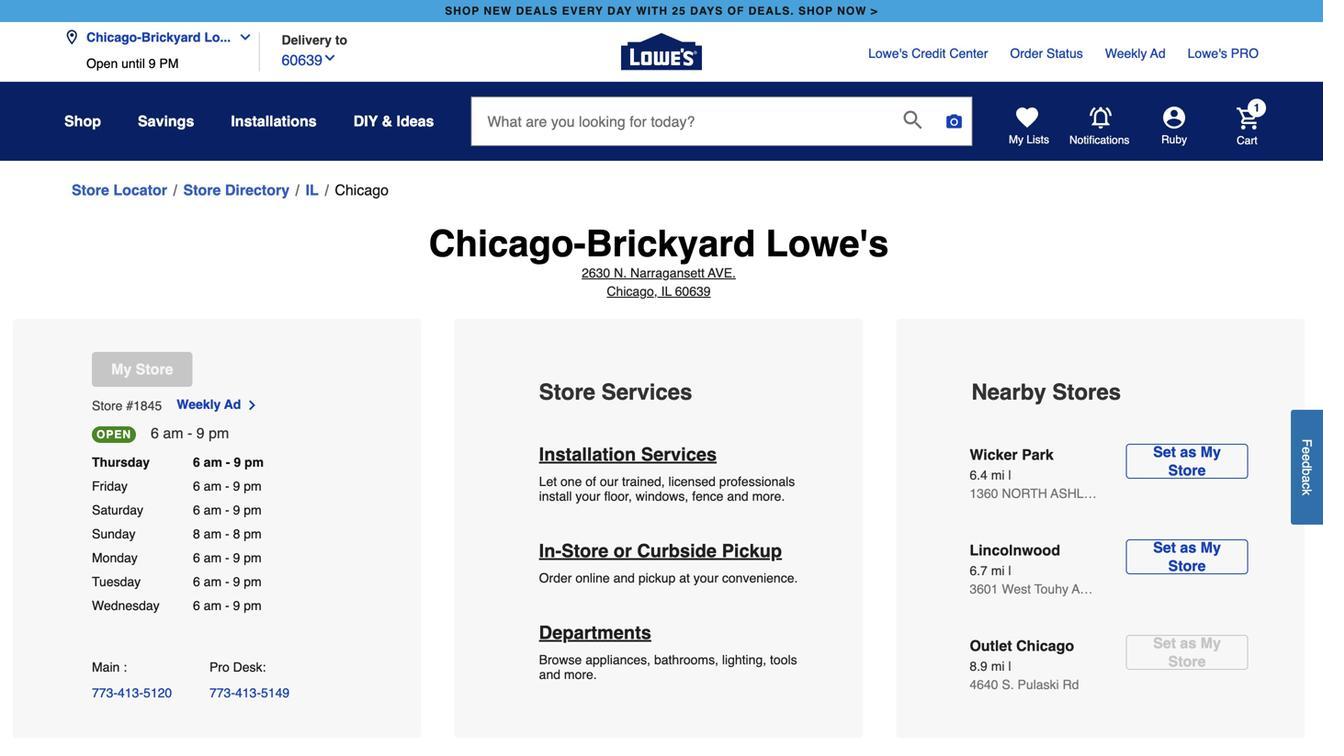 Task type: vqa. For each thing, say whether or not it's contained in the screenshot.
middle "Chicago"
yes



Task type: locate. For each thing, give the bounding box(es) containing it.
0 vertical spatial mi
[[992, 468, 1005, 483]]

chicago- for lo...
[[86, 30, 141, 45]]

of
[[728, 5, 745, 17]]

pro
[[1232, 46, 1260, 61]]

my for lincolnwood
[[1201, 539, 1222, 556]]

1 vertical spatial order
[[539, 571, 572, 586]]

0 horizontal spatial and
[[539, 667, 561, 682]]

3 | from the top
[[1009, 659, 1012, 674]]

lowe's
[[869, 46, 909, 61], [1188, 46, 1228, 61], [766, 222, 889, 265]]

8.9
[[970, 659, 988, 674]]

>
[[871, 5, 879, 17]]

1 vertical spatial set as my store button
[[1127, 539, 1249, 576]]

wicker park link
[[970, 444, 1127, 466]]

Search Query text field
[[472, 97, 889, 145]]

shop left new
[[445, 5, 480, 17]]

lo...
[[204, 30, 231, 45]]

set as my store for lincolnwood
[[1154, 539, 1222, 575]]

lowe's for lowe's credit center
[[869, 46, 909, 61]]

order status link
[[1011, 44, 1084, 63]]

brickyard up pm
[[141, 30, 201, 45]]

my for outlet chicago
[[1201, 635, 1222, 652]]

1 vertical spatial services
[[642, 444, 717, 465]]

2 vertical spatial chicago
[[1017, 638, 1075, 655]]

773-413-5149 link
[[210, 684, 290, 702]]

store services
[[539, 380, 693, 405]]

until
[[121, 56, 145, 71]]

| inside wicker park 6.4 mi | 1360 north ashland avenue
[[1009, 468, 1012, 483]]

773- inside 773-413-5149 link
[[210, 686, 235, 700]]

shop button
[[64, 105, 101, 138]]

departments link
[[539, 622, 652, 644]]

of
[[586, 474, 597, 489]]

weekly ad link
[[1106, 44, 1166, 63], [177, 394, 260, 414]]

my store
[[111, 361, 173, 378]]

1 413- from the left
[[118, 686, 143, 700]]

413-
[[118, 686, 143, 700], [235, 686, 261, 700]]

lowe's home improvement notification center image
[[1090, 107, 1112, 129]]

pm for saturday
[[244, 503, 262, 517]]

0 vertical spatial set
[[1154, 444, 1177, 461]]

weekly ad link right #1845
[[177, 394, 260, 414]]

60639 down delivery
[[282, 51, 323, 68]]

1 set as my store from the top
[[1154, 444, 1222, 479]]

1 horizontal spatial more.
[[753, 489, 786, 504]]

1 e from the top
[[1301, 447, 1315, 454]]

1 vertical spatial ad
[[224, 397, 241, 412]]

0 vertical spatial chevron down image
[[231, 30, 253, 45]]

6 am - 9 pm for tuesday
[[193, 574, 262, 589]]

ad left chevron right icon
[[224, 397, 241, 412]]

weekly ad link right status at the right top
[[1106, 44, 1166, 63]]

|
[[1009, 468, 1012, 483], [1009, 564, 1012, 578], [1009, 659, 1012, 674]]

1 horizontal spatial 413-
[[235, 686, 261, 700]]

2 vertical spatial set
[[1154, 635, 1177, 652]]

your left the floor,
[[576, 489, 601, 504]]

9 for friday
[[233, 479, 240, 494]]

and down departments link
[[539, 667, 561, 682]]

| inside 'outlet chicago 8.9 mi | 4640 s. pulaski rd'
[[1009, 659, 1012, 674]]

2 horizontal spatial and
[[728, 489, 749, 504]]

1 horizontal spatial ad
[[1151, 46, 1166, 61]]

shop left now
[[799, 5, 834, 17]]

more.
[[753, 489, 786, 504], [564, 667, 597, 682]]

0 horizontal spatial order
[[539, 571, 572, 586]]

narragansett
[[631, 266, 705, 280]]

- for monday
[[225, 551, 230, 565]]

0 horizontal spatial weekly ad link
[[177, 394, 260, 414]]

2 vertical spatial set as my store
[[1154, 635, 1222, 670]]

chevron down image
[[231, 30, 253, 45], [323, 51, 337, 65]]

1 vertical spatial chevron down image
[[323, 51, 337, 65]]

weekly left chevron right icon
[[177, 397, 221, 412]]

1 vertical spatial brickyard
[[586, 222, 756, 265]]

sunday
[[92, 527, 136, 541]]

6 am - 9 pm
[[151, 425, 229, 442], [193, 455, 264, 470], [193, 479, 262, 494], [193, 503, 262, 517], [193, 551, 262, 565], [193, 574, 262, 589], [193, 598, 262, 613]]

- for tuesday
[[225, 574, 230, 589]]

brickyard for lo...
[[141, 30, 201, 45]]

notifications
[[1070, 134, 1130, 146]]

chevron down image left delivery
[[231, 30, 253, 45]]

brickyard inside button
[[141, 30, 201, 45]]

and right fence
[[728, 489, 749, 504]]

1 | from the top
[[1009, 468, 1012, 483]]

am
[[163, 425, 183, 442], [204, 455, 222, 470], [204, 479, 222, 494], [204, 503, 222, 517], [204, 527, 222, 541], [204, 551, 222, 565], [204, 574, 222, 589], [204, 598, 222, 613]]

weekly
[[1106, 46, 1148, 61], [177, 397, 221, 412]]

- for friday
[[225, 479, 230, 494]]

1 vertical spatial set
[[1154, 539, 1177, 556]]

more. down departments
[[564, 667, 597, 682]]

2 vertical spatial mi
[[992, 659, 1005, 674]]

professionals
[[720, 474, 796, 489]]

order down "in-"
[[539, 571, 572, 586]]

brickyard inside chicago-brickyard lowe's 2630 n. narragansett ave. chicago , il 60639
[[586, 222, 756, 265]]

0 vertical spatial brickyard
[[141, 30, 201, 45]]

il
[[306, 182, 319, 199], [662, 284, 672, 299]]

lowe's inside 'link'
[[869, 46, 909, 61]]

0 vertical spatial as
[[1181, 444, 1197, 461]]

2 mi from the top
[[992, 564, 1005, 578]]

9 for monday
[[233, 551, 240, 565]]

1 vertical spatial 60639
[[675, 284, 711, 299]]

413- down :
[[118, 686, 143, 700]]

1 vertical spatial chicago-
[[429, 222, 586, 265]]

chicago- inside button
[[86, 30, 141, 45]]

4640 s. pulaski rd link
[[970, 676, 1098, 694]]

773- down 'pro' in the left of the page
[[210, 686, 235, 700]]

order
[[1011, 46, 1044, 61], [539, 571, 572, 586]]

f e e d b a c k
[[1301, 439, 1315, 496]]

more. up pickup
[[753, 489, 786, 504]]

chicago-
[[86, 30, 141, 45], [429, 222, 586, 265]]

chicago-brickyard lowe's 2630 n. narragansett ave. chicago , il 60639
[[429, 222, 889, 299]]

fence
[[692, 489, 724, 504]]

mi inside 'outlet chicago 8.9 mi | 4640 s. pulaski rd'
[[992, 659, 1005, 674]]

-
[[188, 425, 192, 442], [226, 455, 230, 470], [225, 479, 230, 494], [225, 503, 230, 517], [225, 527, 230, 541], [225, 551, 230, 565], [225, 574, 230, 589], [225, 598, 230, 613]]

chicago down n.
[[607, 284, 654, 299]]

ad left lowe's pro link
[[1151, 46, 1166, 61]]

None search field
[[471, 97, 973, 163]]

your inside installation services let one of our trained, licensed professionals install your floor, windows, fence and more.
[[576, 489, 601, 504]]

now
[[838, 5, 867, 17]]

wicker park 6.4 mi | 1360 north ashland avenue
[[970, 446, 1167, 501]]

chevron down image down to
[[323, 51, 337, 65]]

1 vertical spatial more.
[[564, 667, 597, 682]]

brickyard
[[141, 30, 201, 45], [586, 222, 756, 265]]

| up north in the right bottom of the page
[[1009, 468, 1012, 483]]

1 horizontal spatial your
[[694, 571, 719, 586]]

chicago-brickyard lo... button
[[64, 19, 260, 56]]

773- for 773-413-5120
[[92, 686, 118, 700]]

set for outlet chicago
[[1154, 635, 1177, 652]]

413- inside 773-413-5120 link
[[118, 686, 143, 700]]

0 horizontal spatial ad
[[224, 397, 241, 412]]

0 vertical spatial weekly ad link
[[1106, 44, 1166, 63]]

| up the s.
[[1009, 659, 1012, 674]]

days
[[691, 5, 724, 17]]

weekly ad left chevron right icon
[[177, 397, 241, 412]]

9
[[149, 56, 156, 71], [197, 425, 205, 442], [234, 455, 241, 470], [233, 479, 240, 494], [233, 503, 240, 517], [233, 551, 240, 565], [233, 574, 240, 589], [233, 598, 240, 613]]

chicago- inside chicago-brickyard lowe's 2630 n. narragansett ave. chicago , il 60639
[[429, 222, 586, 265]]

pm for friday
[[244, 479, 262, 494]]

1 vertical spatial mi
[[992, 564, 1005, 578]]

brickyard up narragansett
[[586, 222, 756, 265]]

5149
[[261, 686, 290, 700]]

,
[[654, 284, 658, 299]]

1 vertical spatial chicago
[[607, 284, 654, 299]]

2 horizontal spatial chicago
[[1017, 638, 1075, 655]]

il right ','
[[662, 284, 672, 299]]

departments
[[539, 622, 652, 644]]

0 vertical spatial 60639
[[282, 51, 323, 68]]

1 vertical spatial weekly
[[177, 397, 221, 412]]

1 horizontal spatial weekly
[[1106, 46, 1148, 61]]

3 set as my store button from the top
[[1127, 634, 1249, 671]]

1 mi from the top
[[992, 468, 1005, 483]]

0 horizontal spatial your
[[576, 489, 601, 504]]

0 vertical spatial and
[[728, 489, 749, 504]]

weekly right status at the right top
[[1106, 46, 1148, 61]]

credit
[[912, 46, 946, 61]]

chicago inside 'outlet chicago 8.9 mi | 4640 s. pulaski rd'
[[1017, 638, 1075, 655]]

windows,
[[636, 489, 689, 504]]

2 vertical spatial |
[[1009, 659, 1012, 674]]

day
[[608, 5, 633, 17]]

2 vertical spatial and
[[539, 667, 561, 682]]

773- for 773-413-5149
[[210, 686, 235, 700]]

60639 inside button
[[282, 51, 323, 68]]

0 horizontal spatial weekly ad
[[177, 397, 241, 412]]

1 horizontal spatial order
[[1011, 46, 1044, 61]]

lowe's inside chicago-brickyard lowe's 2630 n. narragansett ave. chicago , il 60639
[[766, 222, 889, 265]]

1 773- from the left
[[92, 686, 118, 700]]

ave.
[[708, 266, 736, 280]]

0 horizontal spatial 8
[[193, 527, 200, 541]]

0 vertical spatial order
[[1011, 46, 1044, 61]]

and inside installation services let one of our trained, licensed professionals install your floor, windows, fence and more.
[[728, 489, 749, 504]]

outlet chicago link
[[970, 635, 1127, 657]]

9 for wednesday
[[233, 598, 240, 613]]

am for saturday
[[204, 503, 222, 517]]

and down or
[[614, 571, 635, 586]]

rd
[[1063, 678, 1080, 692]]

1 vertical spatial and
[[614, 571, 635, 586]]

1 set as my store button from the top
[[1127, 443, 1249, 480]]

0 horizontal spatial 773-
[[92, 686, 118, 700]]

0 vertical spatial services
[[602, 380, 693, 405]]

chicago right il link
[[335, 182, 389, 199]]

deals
[[516, 5, 558, 17]]

brickyard for lowe's
[[586, 222, 756, 265]]

413- down desk:
[[235, 686, 261, 700]]

set for lincolnwood
[[1154, 539, 1177, 556]]

3601 west touhy avenue link
[[970, 580, 1116, 599]]

1 horizontal spatial 773-
[[210, 686, 235, 700]]

1 set from the top
[[1154, 444, 1177, 461]]

0 vertical spatial chicago
[[335, 182, 389, 199]]

2 413- from the left
[[235, 686, 261, 700]]

0 horizontal spatial 60639
[[282, 51, 323, 68]]

more. inside installation services let one of our trained, licensed professionals install your floor, windows, fence and more.
[[753, 489, 786, 504]]

store directory link
[[183, 179, 290, 201]]

e up d
[[1301, 447, 1315, 454]]

3 mi from the top
[[992, 659, 1005, 674]]

1 horizontal spatial chicago
[[607, 284, 654, 299]]

1360
[[970, 486, 999, 501]]

| up west at the bottom right
[[1009, 564, 1012, 578]]

bathrooms,
[[655, 653, 719, 667]]

pickup
[[722, 541, 783, 562]]

thursday
[[92, 455, 150, 470]]

2 vertical spatial as
[[1181, 635, 1197, 652]]

#1845
[[126, 399, 162, 413]]

0 vertical spatial more.
[[753, 489, 786, 504]]

1 horizontal spatial shop
[[799, 5, 834, 17]]

open
[[86, 56, 118, 71]]

2 set as my store from the top
[[1154, 539, 1222, 575]]

chicago inside chicago-brickyard lowe's 2630 n. narragansett ave. chicago , il 60639
[[607, 284, 654, 299]]

0 horizontal spatial weekly
[[177, 397, 221, 412]]

mi inside wicker park 6.4 mi | 1360 north ashland avenue
[[992, 468, 1005, 483]]

lowe's pro link
[[1188, 44, 1260, 63]]

services up installation services link
[[602, 380, 693, 405]]

2 vertical spatial set as my store button
[[1127, 634, 1249, 671]]

1 horizontal spatial weekly ad
[[1106, 46, 1166, 61]]

mi right 6.4 on the bottom right
[[992, 468, 1005, 483]]

cart
[[1238, 134, 1258, 147]]

2 set as my store button from the top
[[1127, 539, 1249, 576]]

chicago up pulaski
[[1017, 638, 1075, 655]]

0 horizontal spatial brickyard
[[141, 30, 201, 45]]

0 vertical spatial your
[[576, 489, 601, 504]]

0 horizontal spatial 413-
[[118, 686, 143, 700]]

0 vertical spatial chicago-
[[86, 30, 141, 45]]

0 vertical spatial ad
[[1151, 46, 1166, 61]]

3 as from the top
[[1181, 635, 1197, 652]]

il left chicago button
[[306, 182, 319, 199]]

my
[[1010, 133, 1024, 146], [111, 361, 132, 378], [1201, 444, 1222, 461], [1201, 539, 1222, 556], [1201, 635, 1222, 652]]

1 horizontal spatial il
[[662, 284, 672, 299]]

1 vertical spatial |
[[1009, 564, 1012, 578]]

set as my store for wicker park
[[1154, 444, 1222, 479]]

2 as from the top
[[1181, 539, 1197, 556]]

9 for tuesday
[[233, 574, 240, 589]]

1 vertical spatial il
[[662, 284, 672, 299]]

3 set as my store from the top
[[1154, 635, 1222, 670]]

departments browse appliances, bathrooms, lighting, tools and more.
[[539, 622, 801, 682]]

your for one
[[576, 489, 601, 504]]

0 horizontal spatial shop
[[445, 5, 480, 17]]

413- inside 773-413-5149 link
[[235, 686, 261, 700]]

0 vertical spatial set as my store button
[[1127, 443, 1249, 480]]

ad for weekly ad link to the right
[[1151, 46, 1166, 61]]

your inside in-store or curbside pickup order online and pickup at your convenience.
[[694, 571, 719, 586]]

773- down main
[[92, 686, 118, 700]]

services inside installation services let one of our trained, licensed professionals install your floor, windows, fence and more.
[[642, 444, 717, 465]]

3 set from the top
[[1154, 635, 1177, 652]]

weekly ad right status at the right top
[[1106, 46, 1166, 61]]

9 for thursday
[[234, 455, 241, 470]]

0 horizontal spatial more.
[[564, 667, 597, 682]]

lincolnwood link
[[970, 540, 1127, 562]]

services up licensed
[[642, 444, 717, 465]]

1 8 from the left
[[193, 527, 200, 541]]

in-
[[539, 541, 562, 562]]

installation
[[539, 444, 636, 465]]

0 vertical spatial set as my store
[[1154, 444, 1222, 479]]

set as my store for outlet chicago
[[1154, 635, 1222, 670]]

60639 down narragansett
[[675, 284, 711, 299]]

services for installation
[[642, 444, 717, 465]]

0 horizontal spatial chevron down image
[[231, 30, 253, 45]]

pm for sunday
[[244, 527, 262, 541]]

mi right 8.9
[[992, 659, 1005, 674]]

1 vertical spatial set as my store
[[1154, 539, 1222, 575]]

il inside chicago-brickyard lowe's 2630 n. narragansett ave. chicago , il 60639
[[662, 284, 672, 299]]

1 horizontal spatial 60639
[[675, 284, 711, 299]]

1 vertical spatial as
[[1181, 539, 1197, 556]]

- for saturday
[[225, 503, 230, 517]]

let
[[539, 474, 557, 489]]

il link
[[306, 179, 319, 201]]

mi right 6.7 at the bottom right
[[992, 564, 1005, 578]]

1 horizontal spatial chevron down image
[[323, 51, 337, 65]]

delivery
[[282, 33, 332, 47]]

1 horizontal spatial and
[[614, 571, 635, 586]]

1 vertical spatial your
[[694, 571, 719, 586]]

2 | from the top
[[1009, 564, 1012, 578]]

1 horizontal spatial 8
[[233, 527, 240, 541]]

order left status at the right top
[[1011, 46, 1044, 61]]

8 am - 8 pm
[[193, 527, 262, 541]]

am for sunday
[[204, 527, 222, 541]]

2 e from the top
[[1301, 454, 1315, 461]]

| for outlet
[[1009, 659, 1012, 674]]

your right at
[[694, 571, 719, 586]]

773-413-5120 link
[[92, 684, 172, 702]]

6.7
[[970, 564, 988, 578]]

1 horizontal spatial brickyard
[[586, 222, 756, 265]]

set as my store button for lincolnwood
[[1127, 539, 1249, 576]]

413- for 5149
[[235, 686, 261, 700]]

1 as from the top
[[1181, 444, 1197, 461]]

0 vertical spatial |
[[1009, 468, 1012, 483]]

773- inside 773-413-5120 link
[[92, 686, 118, 700]]

directory
[[225, 182, 290, 199]]

touhy
[[1035, 582, 1069, 597]]

tuesday
[[92, 574, 141, 589]]

8
[[193, 527, 200, 541], [233, 527, 240, 541]]

6 am - 9 pm for thursday
[[193, 455, 264, 470]]

store inside button
[[136, 361, 173, 378]]

2 set from the top
[[1154, 539, 1177, 556]]

2 773- from the left
[[210, 686, 235, 700]]

0 horizontal spatial il
[[306, 182, 319, 199]]

am for friday
[[204, 479, 222, 494]]

1 shop from the left
[[445, 5, 480, 17]]

e up b
[[1301, 454, 1315, 461]]

search image
[[904, 111, 923, 129]]

1 horizontal spatial chicago-
[[429, 222, 586, 265]]

0 horizontal spatial chicago-
[[86, 30, 141, 45]]



Task type: describe. For each thing, give the bounding box(es) containing it.
order status
[[1011, 46, 1084, 61]]

b
[[1301, 468, 1315, 476]]

ideas
[[397, 113, 434, 130]]

with
[[637, 5, 668, 17]]

ruby
[[1162, 133, 1188, 146]]

tools
[[770, 653, 798, 667]]

as for lincolnwood
[[1181, 539, 1197, 556]]

s.
[[1002, 678, 1015, 692]]

online
[[576, 571, 610, 586]]

my inside button
[[111, 361, 132, 378]]

60639 button
[[282, 47, 337, 71]]

pulaski
[[1018, 678, 1060, 692]]

0 vertical spatial il
[[306, 182, 319, 199]]

deals.
[[749, 5, 795, 17]]

to
[[335, 33, 348, 47]]

outlet
[[970, 638, 1013, 655]]

open
[[97, 428, 131, 441]]

f
[[1301, 439, 1315, 447]]

location image
[[64, 30, 79, 45]]

- for wednesday
[[225, 598, 230, 613]]

order inside in-store or curbside pickup order online and pickup at your convenience.
[[539, 571, 572, 586]]

set as my store button for outlet chicago
[[1127, 634, 1249, 671]]

one
[[561, 474, 582, 489]]

chicago- for lowe's
[[429, 222, 586, 265]]

am for monday
[[204, 551, 222, 565]]

as for outlet chicago
[[1181, 635, 1197, 652]]

stores
[[1053, 380, 1122, 405]]

9 for saturday
[[233, 503, 240, 517]]

&
[[382, 113, 393, 130]]

installation services let one of our trained, licensed professionals install your floor, windows, fence and more.
[[539, 444, 799, 504]]

store locator link
[[72, 179, 167, 201]]

avenue
[[1115, 486, 1167, 501]]

new
[[484, 5, 512, 17]]

store locator
[[72, 182, 167, 199]]

desk:
[[233, 660, 266, 675]]

mi for wicker
[[992, 468, 1005, 483]]

my lists
[[1010, 133, 1050, 146]]

6 for monday
[[193, 551, 200, 565]]

chevron down image inside "60639" button
[[323, 51, 337, 65]]

main
[[92, 660, 120, 675]]

in-store or curbside pickup order online and pickup at your convenience.
[[539, 541, 798, 586]]

6 am - 9 pm for wednesday
[[193, 598, 262, 613]]

store inside in-store or curbside pickup order online and pickup at your convenience.
[[562, 541, 609, 562]]

lowe's home improvement cart image
[[1238, 107, 1260, 129]]

6 for wednesday
[[193, 598, 200, 613]]

pro
[[210, 660, 230, 675]]

installation services link
[[539, 444, 717, 465]]

mi inside lincolnwood 6.7 mi | 3601 west touhy avenue
[[992, 564, 1005, 578]]

1360 north ashland avenue link
[[970, 485, 1167, 503]]

- for sunday
[[225, 527, 230, 541]]

my for wicker park
[[1201, 444, 1222, 461]]

licensed
[[669, 474, 716, 489]]

shop new deals every day with 25 days of deals. shop now >
[[445, 5, 879, 17]]

chevron right image
[[245, 398, 260, 413]]

6 am - 9 pm for friday
[[193, 479, 262, 494]]

1
[[1255, 102, 1261, 114]]

saturday
[[92, 503, 143, 517]]

6 am - 9 pm for monday
[[193, 551, 262, 565]]

chicago button
[[335, 179, 389, 201]]

and inside departments browse appliances, bathrooms, lighting, tools and more.
[[539, 667, 561, 682]]

in-store or curbside pickup link
[[539, 541, 783, 562]]

lighting,
[[723, 653, 767, 667]]

am for thursday
[[204, 455, 222, 470]]

| for wicker
[[1009, 468, 1012, 483]]

curbside
[[637, 541, 717, 562]]

and inside in-store or curbside pickup order online and pickup at your convenience.
[[614, 571, 635, 586]]

c
[[1301, 483, 1315, 489]]

3601
[[970, 582, 999, 597]]

f e e d b a c k button
[[1292, 410, 1324, 525]]

as for wicker park
[[1181, 444, 1197, 461]]

main :
[[92, 660, 127, 675]]

open until 9 pm
[[86, 56, 179, 71]]

pickup
[[639, 571, 676, 586]]

60639 inside chicago-brickyard lowe's 2630 n. narragansett ave. chicago , il 60639
[[675, 284, 711, 299]]

camera image
[[946, 112, 964, 131]]

0 vertical spatial weekly ad
[[1106, 46, 1166, 61]]

park
[[1022, 446, 1054, 463]]

convenience.
[[723, 571, 798, 586]]

0 horizontal spatial chicago
[[335, 182, 389, 199]]

6 for thursday
[[193, 455, 200, 470]]

| inside lincolnwood 6.7 mi | 3601 west touhy avenue
[[1009, 564, 1012, 578]]

1 vertical spatial weekly ad link
[[177, 394, 260, 414]]

2 8 from the left
[[233, 527, 240, 541]]

your for curbside
[[694, 571, 719, 586]]

installations button
[[231, 105, 317, 138]]

lists
[[1027, 133, 1050, 146]]

773-413-5149
[[210, 686, 290, 700]]

our
[[600, 474, 619, 489]]

6 for saturday
[[193, 503, 200, 517]]

store directory
[[183, 182, 290, 199]]

lowe's home improvement lists image
[[1017, 107, 1039, 129]]

avenue
[[1073, 582, 1116, 597]]

lincolnwood 6.7 mi | 3601 west touhy avenue
[[970, 542, 1116, 597]]

ad for weekly ad link to the bottom
[[224, 397, 241, 412]]

set for wicker park
[[1154, 444, 1177, 461]]

mi for outlet
[[992, 659, 1005, 674]]

2 shop from the left
[[799, 5, 834, 17]]

2630
[[582, 266, 611, 280]]

trained,
[[622, 474, 665, 489]]

pm for tuesday
[[244, 574, 262, 589]]

413- for 5120
[[118, 686, 143, 700]]

every
[[562, 5, 604, 17]]

6.4
[[970, 468, 988, 483]]

delivery to
[[282, 33, 348, 47]]

6 for friday
[[193, 479, 200, 494]]

more. inside departments browse appliances, bathrooms, lighting, tools and more.
[[564, 667, 597, 682]]

pm for monday
[[244, 551, 262, 565]]

set as my store button for wicker park
[[1127, 443, 1249, 480]]

:
[[123, 660, 127, 675]]

773-413-5120
[[92, 686, 172, 700]]

d
[[1301, 461, 1315, 468]]

lowe's for lowe's pro
[[1188, 46, 1228, 61]]

5120
[[143, 686, 172, 700]]

diy & ideas button
[[354, 105, 434, 138]]

services for store
[[602, 380, 693, 405]]

4640
[[970, 678, 999, 692]]

locator
[[113, 182, 167, 199]]

monday
[[92, 551, 138, 565]]

at
[[680, 571, 690, 586]]

chicago-brickyard lo...
[[86, 30, 231, 45]]

north
[[1002, 486, 1048, 501]]

wednesday
[[92, 598, 160, 613]]

pm for wednesday
[[244, 598, 262, 613]]

0 vertical spatial weekly
[[1106, 46, 1148, 61]]

shop new deals every day with 25 days of deals. shop now > link
[[442, 0, 882, 22]]

lowe's home improvement logo image
[[622, 11, 702, 92]]

1 horizontal spatial weekly ad link
[[1106, 44, 1166, 63]]

6 am - 9 pm for saturday
[[193, 503, 262, 517]]

pm
[[159, 56, 179, 71]]

6 for tuesday
[[193, 574, 200, 589]]

am for wednesday
[[204, 598, 222, 613]]

- for thursday
[[226, 455, 230, 470]]

pm for thursday
[[245, 455, 264, 470]]

or
[[614, 541, 632, 562]]

am for tuesday
[[204, 574, 222, 589]]

my lists link
[[1010, 107, 1050, 147]]

chevron down image inside the chicago-brickyard lo... button
[[231, 30, 253, 45]]

1 vertical spatial weekly ad
[[177, 397, 241, 412]]



